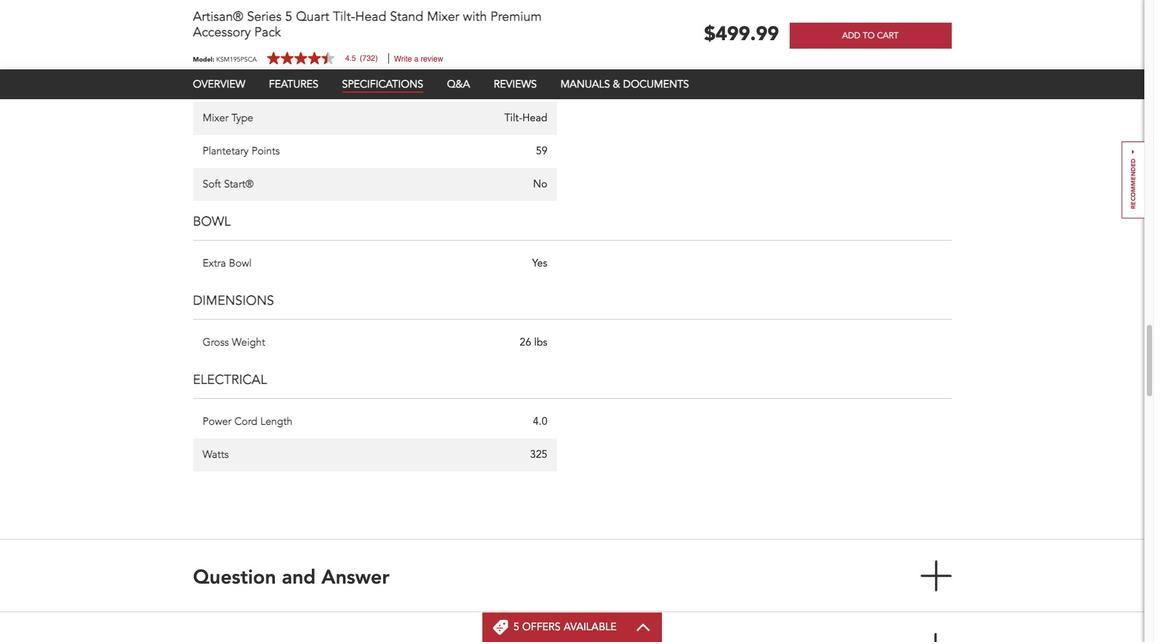 Task type: locate. For each thing, give the bounding box(es) containing it.
5 offers available
[[514, 620, 617, 634]]

commercial
[[203, 12, 258, 26]]

no for commercial auto reset
[[533, 12, 548, 26]]

1 vertical spatial mixer
[[203, 111, 229, 125]]

bowl down soft
[[193, 213, 231, 230]]

1 vertical spatial hub
[[203, 78, 222, 92]]

5
[[285, 8, 292, 25], [514, 620, 519, 634]]

offers
[[522, 620, 561, 634]]

1 vertical spatial yes
[[532, 256, 548, 271]]

hub for hub cover
[[203, 78, 222, 92]]

lbs
[[534, 335, 548, 350]]

(732)
[[360, 54, 378, 63]]

no
[[533, 12, 548, 26], [533, 177, 548, 191]]

5 right auto
[[285, 8, 292, 25]]

1 horizontal spatial tilt-
[[505, 111, 523, 125]]

auto
[[261, 12, 284, 26]]

0 horizontal spatial mixer
[[203, 111, 229, 125]]

bowl
[[193, 213, 231, 230], [229, 256, 252, 271]]

gross weight
[[203, 335, 265, 350]]

question
[[193, 563, 276, 589]]

cart
[[877, 30, 899, 42]]

and
[[282, 563, 316, 589]]

2 hub from the top
[[203, 78, 222, 92]]

$499.99
[[704, 21, 779, 48]]

write a review button
[[394, 54, 443, 64]]

1 hub from the top
[[203, 45, 222, 59]]

hub color
[[203, 45, 251, 59]]

yes
[[532, 78, 548, 92], [532, 256, 548, 271]]

head
[[355, 8, 386, 25], [523, 111, 548, 125]]

0 vertical spatial bowl
[[193, 213, 231, 230]]

1 vertical spatial 5
[[514, 620, 519, 634]]

1 vertical spatial head
[[523, 111, 548, 125]]

commercial auto reset
[[203, 12, 312, 26]]

mixer left type
[[203, 111, 229, 125]]

&
[[613, 77, 620, 91]]

color
[[225, 45, 251, 59]]

mixer left with
[[427, 8, 459, 25]]

extra
[[203, 256, 226, 271]]

head up 59
[[523, 111, 548, 125]]

0 vertical spatial head
[[355, 8, 386, 25]]

325
[[530, 448, 548, 462]]

quart
[[296, 8, 329, 25]]

with
[[463, 8, 487, 25]]

ksm195psca
[[216, 55, 257, 64]]

features link
[[269, 77, 318, 91]]

1 horizontal spatial head
[[523, 111, 548, 125]]

4.5
[[345, 54, 356, 63]]

hub
[[203, 45, 222, 59], [203, 78, 222, 92]]

cord
[[234, 415, 257, 429]]

reviews
[[494, 77, 537, 91]]

soft start®
[[203, 177, 254, 191]]

1 vertical spatial bowl
[[229, 256, 252, 271]]

0 horizontal spatial head
[[355, 8, 386, 25]]

manuals & documents link
[[561, 77, 689, 91]]

hub down "accessory"
[[203, 45, 222, 59]]

0 horizontal spatial tilt-
[[333, 8, 355, 25]]

mixer inside artisan® series 5 quart tilt-head stand mixer with premium accessory pack
[[427, 8, 459, 25]]

head left stand
[[355, 8, 386, 25]]

accessory
[[193, 23, 251, 41]]

1 horizontal spatial mixer
[[427, 8, 459, 25]]

cover
[[225, 78, 253, 92]]

5 inside artisan® series 5 quart tilt-head stand mixer with premium accessory pack
[[285, 8, 292, 25]]

bowl right extra
[[229, 256, 252, 271]]

2 yes from the top
[[532, 256, 548, 271]]

plantetary points
[[203, 144, 280, 158]]

1 horizontal spatial 5
[[514, 620, 519, 634]]

1 yes from the top
[[532, 78, 548, 92]]

tilt-
[[333, 8, 355, 25], [505, 111, 523, 125]]

hub left cover
[[203, 78, 222, 92]]

0 vertical spatial no
[[533, 12, 548, 26]]

length
[[260, 415, 293, 429]]

1 vertical spatial no
[[533, 177, 548, 191]]

answer
[[322, 563, 390, 589]]

tilt- down reviews link
[[505, 111, 523, 125]]

artisan® series 5 quart tilt-head stand mixer with premium accessory pack
[[193, 8, 542, 41]]

model:
[[193, 55, 214, 64]]

0 horizontal spatial 5
[[285, 8, 292, 25]]

dimensions
[[193, 292, 274, 309]]

start®
[[224, 177, 254, 191]]

electrical
[[193, 371, 267, 389]]

review
[[421, 54, 443, 64]]

0 vertical spatial hub
[[203, 45, 222, 59]]

59
[[536, 144, 548, 158]]

stand
[[390, 8, 423, 25]]

1 no from the top
[[533, 12, 548, 26]]

weight
[[232, 335, 265, 350]]

features
[[269, 77, 318, 91]]

4.5 (732)
[[345, 54, 378, 63]]

5 left the offers
[[514, 620, 519, 634]]

tilt- right quart
[[333, 8, 355, 25]]

2 no from the top
[[533, 177, 548, 191]]

0 vertical spatial mixer
[[427, 8, 459, 25]]

model: ksm195psca
[[193, 55, 257, 64]]

available
[[564, 620, 617, 634]]

0 vertical spatial yes
[[532, 78, 548, 92]]

0 vertical spatial 5
[[285, 8, 292, 25]]

power
[[203, 415, 231, 429]]

0 vertical spatial tilt-
[[333, 8, 355, 25]]

plantetary
[[203, 144, 249, 158]]

mixer
[[427, 8, 459, 25], [203, 111, 229, 125]]

pack
[[254, 23, 281, 41]]



Task type: vqa. For each thing, say whether or not it's contained in the screenshot.


Task type: describe. For each thing, give the bounding box(es) containing it.
1 vertical spatial tilt-
[[505, 111, 523, 125]]

add to cart button
[[790, 23, 952, 49]]

points
[[252, 144, 280, 158]]

specifications
[[342, 77, 423, 91]]

to
[[863, 30, 875, 42]]

soft
[[203, 177, 221, 191]]

type
[[231, 111, 253, 125]]

gross
[[203, 335, 229, 350]]

yes for 59
[[532, 78, 548, 92]]

4.0
[[533, 415, 548, 429]]

question and answer
[[193, 563, 390, 589]]

26 lbs
[[520, 335, 548, 350]]

q&a
[[447, 77, 470, 91]]

hub for hub color
[[203, 45, 222, 59]]

yes for 26 lbs
[[532, 256, 548, 271]]

artisan®
[[193, 8, 243, 25]]

premium
[[491, 8, 542, 25]]

hub cover
[[203, 78, 253, 92]]

manuals
[[561, 77, 610, 91]]

no for soft start®
[[533, 177, 548, 191]]

reviews link
[[494, 77, 537, 91]]

add
[[842, 30, 861, 42]]

head inside artisan® series 5 quart tilt-head stand mixer with premium accessory pack
[[355, 8, 386, 25]]

extra bowl
[[203, 256, 252, 271]]

recommendations image
[[1122, 141, 1145, 218]]

q&a link
[[447, 77, 470, 91]]

specifications link
[[342, 77, 423, 93]]

manuals & documents
[[561, 77, 689, 91]]

tilt- inside artisan® series 5 quart tilt-head stand mixer with premium accessory pack
[[333, 8, 355, 25]]

reset
[[286, 12, 312, 26]]

power cord length
[[203, 415, 293, 429]]

a
[[414, 54, 419, 64]]

series
[[247, 8, 282, 25]]

mixer type
[[203, 111, 253, 125]]

write
[[394, 54, 412, 64]]

overview link
[[193, 77, 245, 91]]

documents
[[623, 77, 689, 91]]

26
[[520, 335, 531, 350]]

tilt-head
[[505, 111, 548, 125]]

add to cart
[[842, 30, 899, 42]]

watts
[[203, 448, 229, 462]]

write a review
[[394, 54, 443, 64]]

overview
[[193, 77, 245, 91]]



